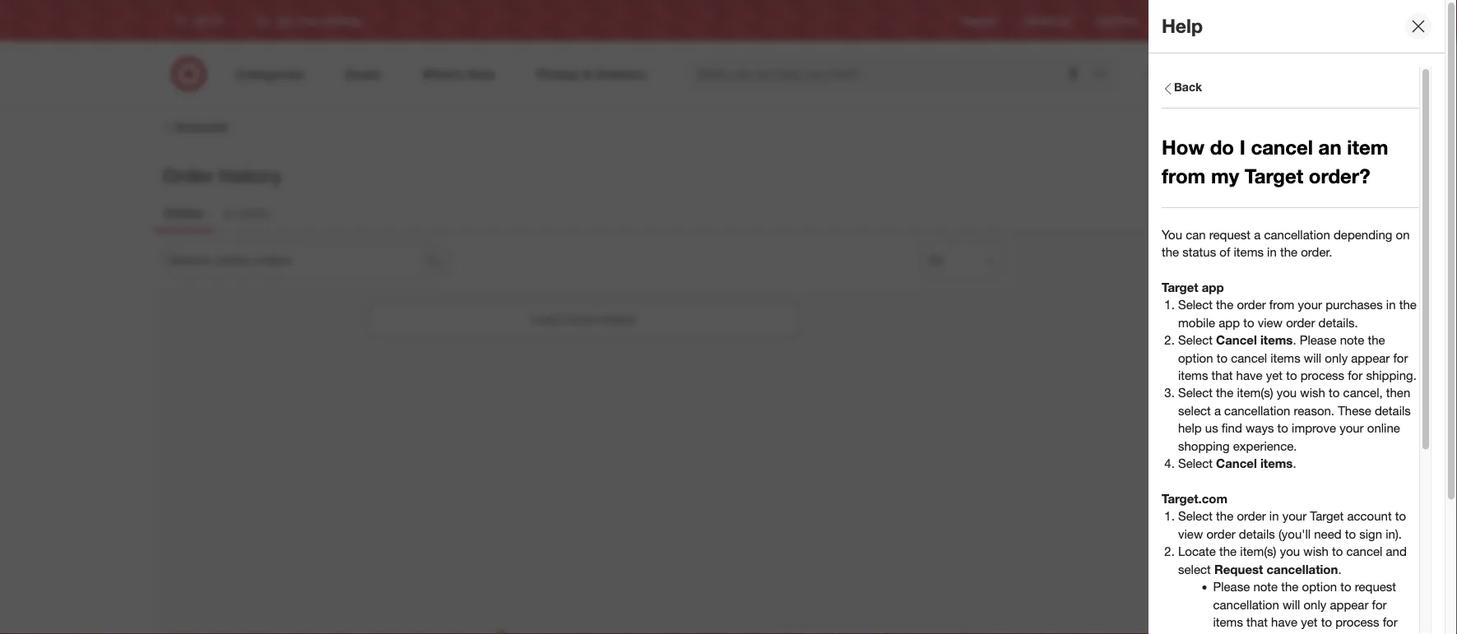 Task type: vqa. For each thing, say whether or not it's contained in the screenshot.
Online
yes



Task type: describe. For each thing, give the bounding box(es) containing it.
history
[[219, 164, 281, 187]]

orders
[[598, 312, 636, 328]]

help button
[[1260, 166, 1295, 192]]

more
[[564, 312, 595, 328]]

circle
[[1193, 14, 1219, 27]]

What can we help you find? suggestions appear below search field
[[687, 56, 1097, 92]]

registry
[[962, 14, 998, 27]]

help inside dialog
[[1162, 15, 1203, 38]]

load more orders button
[[368, 302, 799, 338]]

search
[[1085, 68, 1125, 84]]

registry link
[[962, 14, 998, 28]]

account
[[175, 119, 227, 135]]

weekly ad
[[1025, 14, 1071, 27]]

target circle link
[[1164, 14, 1219, 28]]

order history
[[163, 164, 281, 187]]

target
[[1164, 14, 1191, 27]]

order
[[163, 164, 214, 187]]

ad
[[1059, 14, 1071, 27]]

load
[[531, 312, 561, 328]]



Task type: locate. For each thing, give the bounding box(es) containing it.
redcard link
[[1098, 14, 1137, 28]]

online link
[[154, 197, 213, 232]]

account link
[[159, 117, 228, 137]]

search button
[[1085, 56, 1125, 95]]

store
[[239, 205, 269, 221]]

in-store
[[223, 205, 269, 221]]

redcard
[[1098, 14, 1137, 27]]

help dialog
[[1149, 0, 1458, 635]]

weekly ad link
[[1025, 14, 1071, 28]]

0 horizontal spatial help
[[1162, 15, 1203, 38]]

0 vertical spatial help
[[1162, 15, 1203, 38]]

1 vertical spatial help
[[1267, 173, 1288, 185]]

1 horizontal spatial help
[[1267, 173, 1288, 185]]

in-store link
[[213, 197, 279, 232]]

help
[[1162, 15, 1203, 38], [1267, 173, 1288, 185]]

in-
[[223, 205, 239, 221]]

online
[[163, 205, 204, 221]]

load more orders
[[531, 312, 636, 328]]

None text field
[[163, 242, 451, 279]]

help inside button
[[1267, 173, 1288, 185]]

weekly
[[1025, 14, 1056, 27]]

target circle
[[1164, 14, 1219, 27]]



